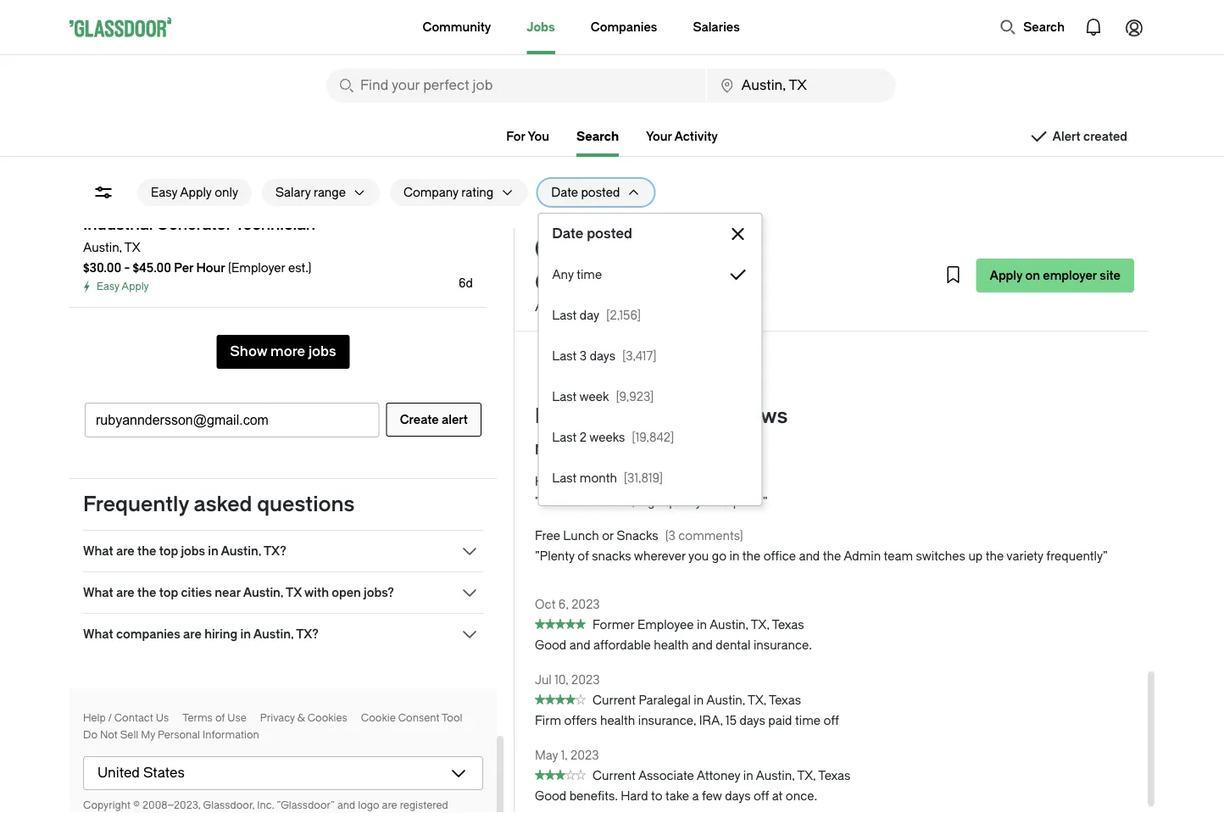 Task type: vqa. For each thing, say whether or not it's contained in the screenshot.
bottommost at
yes



Task type: locate. For each thing, give the bounding box(es) containing it.
last for last day [2,156]
[[552, 308, 577, 322]]

0 vertical spatial tx?
[[264, 544, 287, 558]]

any time button
[[539, 254, 762, 295]]

0 vertical spatial date posted
[[552, 185, 620, 199]]

austin, right near
[[243, 586, 284, 600]]

company rating
[[404, 185, 494, 199]]

plans
[[754, 177, 784, 191]]

in right the attoney
[[744, 770, 754, 784]]

0 horizontal spatial easy
[[97, 281, 119, 293]]

1 paid from the top
[[569, 319, 594, 333]]

tx inside chief legal officer austin, tx
[[583, 299, 601, 315]]

1 vertical spatial or
[[603, 530, 614, 544]]

what are the top cities near austin, tx with open jobs?
[[83, 586, 394, 600]]

austin, up dental
[[710, 619, 749, 633]]

health down former employee in austin, tx, texas
[[654, 639, 689, 653]]

do not sell my personal information link
[[83, 730, 259, 741]]

insurance
[[610, 177, 665, 191], [609, 258, 665, 272], [607, 279, 663, 293], [576, 475, 631, 489]]

austin, down the "what are the top cities near austin, tx with open jobs?" "dropdown button"
[[253, 627, 294, 641]]

1 horizontal spatial with
[[663, 299, 687, 313]]

tx,
[[751, 619, 770, 633], [748, 694, 767, 708], [798, 770, 816, 784]]

are right the logo
[[382, 800, 398, 812]]

of down lunch
[[578, 550, 589, 564]]

date up dental
[[552, 226, 584, 242]]

1 what from the top
[[83, 544, 113, 558]]

tool
[[442, 713, 463, 724]]

insurance up low
[[576, 475, 631, 489]]

0 vertical spatial a
[[575, 496, 582, 510]]

status down 10,
[[535, 695, 586, 705]]

2 paid from the top
[[569, 340, 594, 354]]

search button
[[992, 10, 1074, 44]]

in inside free lunch or snacks (3 comments) "plenty of snacks wherever you go in the office and the admin team switches up the variety frequently"
[[730, 550, 740, 564]]

/
[[108, 713, 112, 724]]

in right go
[[730, 550, 740, 564]]

what inside dropdown button
[[83, 627, 113, 641]]

what for what are the top jobs in austin, tx?
[[83, 544, 113, 558]]

paid up week
[[569, 360, 594, 374]]

0 horizontal spatial up
[[690, 299, 704, 313]]

1 vertical spatial time
[[796, 715, 821, 729]]

at left once.
[[773, 790, 783, 804]]

2 vertical spatial paid
[[569, 360, 594, 374]]

weeks
[[590, 431, 625, 445]]

0 vertical spatial search
[[1024, 20, 1066, 34]]

"it
[[535, 496, 547, 510]]

none field search keyword
[[327, 69, 706, 103]]

once.
[[786, 790, 818, 804]]

last for last month [31,819]
[[552, 471, 577, 485]]

2 current from the top
[[593, 770, 636, 784]]

days right the 15
[[740, 715, 766, 729]]

easy down $30.00 in the top left of the page
[[97, 281, 119, 293]]

up inside free lunch or snacks (3 comments) "plenty of snacks wherever you go in the office and the admin team switches up the variety frequently"
[[969, 550, 983, 564]]

1 vertical spatial date posted
[[552, 226, 633, 242]]

comments) up quality
[[651, 475, 716, 489]]

1 vertical spatial with
[[305, 586, 329, 600]]

tx up -
[[125, 241, 140, 254]]

in up good and affordable health and dental insurance.
[[697, 619, 707, 633]]

time right any
[[577, 268, 602, 282]]

apply left only
[[180, 185, 212, 199]]

and right office
[[799, 550, 821, 564]]

of right cost
[[938, 218, 949, 232]]

0 vertical spatial what
[[83, 544, 113, 558]]

what for what are the top cities near austin, tx with open jobs?
[[83, 586, 113, 600]]

1 horizontal spatial up
[[969, 550, 983, 564]]

cities
[[181, 586, 212, 600]]

easy apply
[[97, 281, 149, 293]]

last left week
[[552, 390, 577, 404]]

may
[[535, 749, 558, 763]]

last for last 2 weeks [19,842]
[[552, 431, 577, 445]]

the up companies
[[137, 586, 156, 600]]

top left cities
[[159, 586, 178, 600]]

current associate attoney in austin, tx, texas
[[593, 770, 851, 784]]

sell
[[120, 730, 139, 741]]

coverage
[[603, 218, 658, 232]]

1 horizontal spatial apply
[[180, 185, 212, 199]]

0 vertical spatial health
[[569, 177, 607, 191]]

3 what from the top
[[83, 627, 113, 641]]

last for last week [9,923]
[[552, 390, 577, 404]]

0 vertical spatial time
[[577, 268, 602, 282]]

health savings account (hsa) dental insurance vision insurance retirement plan with up to 3% company match paid time off paid holidays paid parental leave
[[569, 238, 833, 374]]

or up the snacks
[[603, 530, 614, 544]]

1 vertical spatial of
[[578, 550, 589, 564]]

1 horizontal spatial none field
[[708, 69, 897, 103]]

4 last from the top
[[552, 431, 577, 445]]

tx? down the "what are the top cities near austin, tx with open jobs?" "dropdown button"
[[296, 627, 319, 641]]

0 horizontal spatial search
[[577, 129, 619, 143]]

tx, for insurance.
[[751, 619, 770, 633]]

employee up good and affordable health and dental insurance.
[[638, 619, 694, 633]]

top inside "dropdown button"
[[159, 586, 178, 600]]

1 vertical spatial status
[[535, 695, 586, 705]]

in inside dropdown button
[[240, 627, 251, 641]]

1 vertical spatial what
[[83, 586, 113, 600]]

status for 10,
[[535, 695, 586, 705]]

lunch
[[564, 530, 600, 544]]

what for what companies are hiring in austin, tx?
[[83, 627, 113, 641]]

2 good from the top
[[535, 790, 567, 804]]

are inside copyright © 2008—2023, glassdoor, inc. "glassdoor" and logo are registered
[[382, 800, 398, 812]]

savings
[[610, 238, 654, 252]]

or right (ppo
[[700, 177, 712, 191]]

1,
[[561, 749, 568, 763]]

austin, up the 15
[[707, 694, 746, 708]]

the
[[889, 218, 907, 232], [952, 218, 970, 232], [137, 544, 156, 558], [743, 550, 761, 564], [823, 550, 842, 564], [986, 550, 1005, 564], [137, 586, 156, 600]]

1 horizontal spatial tx?
[[296, 627, 319, 641]]

0 vertical spatial easy
[[151, 185, 178, 199]]

1 vertical spatial paid
[[569, 340, 594, 354]]

2023 right '6,'
[[572, 598, 600, 612]]

and left the logo
[[338, 800, 356, 812]]

apply left on
[[990, 268, 1023, 282]]

good down 5.0 stars out of 5 image
[[535, 639, 567, 653]]

0 horizontal spatial off
[[754, 790, 770, 804]]

in right jobs
[[208, 544, 219, 558]]

2 vertical spatial 2023
[[571, 749, 599, 763]]

0 vertical spatial at
[[876, 218, 886, 232]]

a left low
[[575, 496, 582, 510]]

to left 'take'
[[652, 790, 663, 804]]

1 vertical spatial days
[[740, 715, 766, 729]]

apply for easy apply only
[[180, 185, 212, 199]]

employer
[[1044, 268, 1098, 282]]

2 vertical spatial health
[[535, 475, 573, 489]]

austin, inside the austin, tx $30.00 - $45.00 per hour (employer est.)
[[83, 241, 122, 254]]

with left the open at the left bottom of page
[[305, 586, 329, 600]]

1 vertical spatial good
[[535, 790, 567, 804]]

with inside the "what are the top cities near austin, tx with open jobs?" "dropdown button"
[[305, 586, 329, 600]]

plan
[[636, 299, 660, 313]]

1 vertical spatial current
[[593, 770, 636, 784]]

of left use
[[215, 713, 225, 724]]

companies link
[[591, 0, 658, 54]]

status
[[535, 620, 586, 630], [535, 695, 586, 705], [535, 771, 586, 781]]

health for health savings account (hsa) dental insurance vision insurance retirement plan with up to 3% company match paid time off paid holidays paid parental leave
[[569, 238, 607, 252]]

1 horizontal spatial tx
[[286, 586, 302, 600]]

1 horizontal spatial health
[[654, 639, 689, 653]]

1 vertical spatial health
[[569, 238, 607, 252]]

month
[[580, 471, 617, 485]]

inc.
[[257, 800, 275, 812]]

insurance down zinda law group, pllc
[[609, 258, 665, 272]]

2 last from the top
[[552, 349, 577, 363]]

help / contact us
[[83, 713, 169, 724]]

or
[[700, 177, 712, 191], [603, 530, 614, 544]]

to
[[707, 299, 718, 313], [652, 790, 663, 804]]

1 vertical spatial easy
[[97, 281, 119, 293]]

up down the officer
[[690, 299, 704, 313]]

1 vertical spatial tx?
[[296, 627, 319, 641]]

with inside 'health savings account (hsa) dental insurance vision insurance retirement plan with up to 3% company match paid time off paid holidays paid parental leave'
[[663, 299, 687, 313]]

good
[[535, 639, 567, 653], [535, 790, 567, 804]]

[31,819]
[[624, 471, 664, 485]]

1 vertical spatial to
[[652, 790, 663, 804]]

the left jobs
[[137, 544, 156, 558]]

tx, down dental
[[748, 694, 767, 708]]

salary range
[[276, 185, 346, 199]]

4.0 stars out of 5 image
[[535, 693, 586, 709]]

the right cost
[[952, 218, 970, 232]]

glassdoor,
[[203, 800, 255, 812]]

1 vertical spatial at
[[773, 790, 783, 804]]

(ppo
[[668, 177, 697, 191]]

your
[[646, 129, 673, 143]]

2 vertical spatial texas
[[819, 770, 851, 784]]

zinda law group, pllc
[[571, 241, 707, 255]]

community link
[[423, 0, 491, 54]]

0 vertical spatial with
[[663, 299, 687, 313]]

tx, up insurance.
[[751, 619, 770, 633]]

apply inside button
[[990, 268, 1023, 282]]

0 vertical spatial 2023
[[572, 598, 600, 612]]

0 vertical spatial top
[[159, 544, 178, 558]]

2 top from the top
[[159, 586, 178, 600]]

0 horizontal spatial with
[[305, 586, 329, 600]]

3 status from the top
[[535, 771, 586, 781]]

what inside "dropdown button"
[[83, 586, 113, 600]]

paid down retirement
[[569, 319, 594, 333]]

current for health
[[593, 694, 636, 708]]

3
[[580, 349, 587, 363]]

tx? up the "what are the top cities near austin, tx with open jobs?" "dropdown button"
[[264, 544, 287, 558]]

last left day
[[552, 308, 577, 322]]

"glassdoor"
[[277, 800, 335, 812]]

2 vertical spatial status
[[535, 771, 586, 781]]

texas
[[773, 619, 805, 633], [769, 694, 802, 708], [819, 770, 851, 784]]

registered
[[400, 800, 449, 812]]

0 vertical spatial status
[[535, 620, 586, 630]]

search link
[[577, 129, 619, 157]]

good for good benefits. hard to take a few days off at once.
[[535, 790, 567, 804]]

to inside 'health savings account (hsa) dental insurance vision insurance retirement plan with up to 3% company match paid time off paid holidays paid parental leave'
[[707, 299, 718, 313]]

0 horizontal spatial tx?
[[264, 544, 287, 558]]

the left office
[[743, 550, 761, 564]]

good and affordable health and dental insurance.
[[535, 639, 813, 653]]

tx, for days
[[748, 694, 767, 708]]

1 vertical spatial posted
[[587, 226, 633, 242]]

health inside 'health savings account (hsa) dental insurance vision insurance retirement plan with up to 3% company match paid time off paid holidays paid parental leave'
[[569, 238, 607, 252]]

2008—2023,
[[143, 800, 201, 812]]

employee up "2" at left bottom
[[535, 405, 634, 428]]

paid
[[769, 715, 793, 729]]

3 last from the top
[[552, 390, 577, 404]]

2023 right 10,
[[572, 674, 600, 688]]

health up dental
[[569, 238, 607, 252]]

2 vertical spatial tx
[[286, 586, 302, 600]]

1 none field from the left
[[327, 69, 706, 103]]

easy for easy apply
[[97, 281, 119, 293]]

2 horizontal spatial tx
[[583, 299, 601, 315]]

frequently
[[83, 493, 189, 517]]

0 vertical spatial of
[[938, 218, 949, 232]]

go
[[712, 550, 727, 564]]

0 horizontal spatial to
[[652, 790, 663, 804]]

top inside dropdown button
[[159, 544, 178, 558]]

date posted down 'search' link
[[552, 185, 620, 199]]

to left 3%
[[707, 299, 718, 313]]

paid down day
[[569, 340, 594, 354]]

hard
[[621, 790, 649, 804]]

what are the top jobs in austin, tx?
[[83, 544, 287, 558]]

zinda law group, pllc link
[[535, 234, 741, 263]]

current paralegal in austin, tx, texas
[[593, 694, 802, 708]]

are inside "dropdown button"
[[116, 586, 135, 600]]

3.0 stars out of 5 image
[[535, 769, 586, 784]]

employee benefit reviews
[[535, 405, 788, 428]]

rating
[[462, 185, 494, 199]]

week
[[580, 390, 609, 404]]

2 status from the top
[[535, 695, 586, 705]]

1 status from the top
[[535, 620, 586, 630]]

[19,842]
[[632, 431, 675, 445]]

apply down -
[[122, 281, 149, 293]]

None button
[[83, 757, 484, 791]]

in inside dropdown button
[[208, 544, 219, 558]]

in right hiring
[[240, 627, 251, 641]]

and/or
[[724, 218, 760, 232]]

1 horizontal spatial or
[[700, 177, 712, 191]]

near
[[215, 586, 241, 600]]

1 vertical spatial health
[[601, 715, 636, 729]]

0 vertical spatial employee
[[535, 405, 634, 428]]

austin, up $30.00 in the top left of the page
[[83, 241, 122, 254]]

copyright
[[83, 800, 131, 812]]

1 vertical spatial search
[[577, 129, 619, 143]]

1 current from the top
[[593, 694, 636, 708]]

1 horizontal spatial easy
[[151, 185, 178, 199]]

associate
[[639, 770, 695, 784]]

1 vertical spatial tx,
[[748, 694, 767, 708]]

at right available
[[876, 218, 886, 232]]

top left jobs
[[159, 544, 178, 558]]

0 horizontal spatial tx
[[125, 241, 140, 254]]

top
[[159, 544, 178, 558], [159, 586, 178, 600]]

1 horizontal spatial of
[[578, 550, 589, 564]]

(4
[[638, 475, 648, 489]]

6d
[[459, 276, 473, 290]]

salary range button
[[262, 179, 346, 206]]

1 vertical spatial tx
[[583, 299, 601, 315]]

tx down what are the top jobs in austin, tx? dropdown button
[[286, 586, 302, 600]]

0 vertical spatial paid
[[569, 319, 594, 333]]

benefits.
[[570, 790, 618, 804]]

time right paid
[[796, 715, 821, 729]]

days right few
[[725, 790, 751, 804]]

what companies are hiring in austin, tx?
[[83, 627, 319, 641]]

health inside health insurance (4 comments) "it was a low cost, high quality ppo plan. "
[[535, 475, 573, 489]]

tx down vision
[[583, 299, 601, 315]]

0 vertical spatial tx
[[125, 241, 140, 254]]

0 vertical spatial comments)
[[651, 475, 716, 489]]

tx? inside dropdown button
[[264, 544, 287, 558]]

0 vertical spatial up
[[690, 299, 704, 313]]

use
[[228, 713, 247, 724]]

per
[[174, 261, 194, 275]]

0 vertical spatial days
[[590, 349, 616, 363]]

austin, inside dropdown button
[[253, 627, 294, 641]]

1 horizontal spatial search
[[1024, 20, 1066, 34]]

2023 for former employee in austin, tx, texas
[[572, 598, 600, 612]]

status down '6,'
[[535, 620, 586, 630]]

1 vertical spatial top
[[159, 586, 178, 600]]

and inside free lunch or snacks (3 comments) "plenty of snacks wherever you go in the office and the admin team switches up the variety frequently"
[[799, 550, 821, 564]]

last left 3
[[552, 349, 577, 363]]

1 vertical spatial comments)
[[679, 530, 744, 544]]

tx
[[125, 241, 140, 254], [583, 299, 601, 315], [286, 586, 302, 600]]

1 vertical spatial company
[[740, 299, 795, 313]]

days right 3
[[590, 349, 616, 363]]

0 vertical spatial off
[[824, 715, 840, 729]]

company right 3%
[[740, 299, 795, 313]]

in
[[208, 544, 219, 558], [730, 550, 740, 564], [697, 619, 707, 633], [240, 627, 251, 641], [694, 694, 704, 708], [744, 770, 754, 784]]

are down frequently
[[116, 544, 135, 558]]

only
[[215, 185, 238, 199]]

oct 6, 2023
[[535, 598, 600, 612]]

a left few
[[693, 790, 699, 804]]

days
[[590, 349, 616, 363], [740, 715, 766, 729], [725, 790, 751, 804]]

2 horizontal spatial apply
[[990, 268, 1023, 282]]

0 vertical spatial to
[[707, 299, 718, 313]]

5 last from the top
[[552, 471, 577, 485]]

None field
[[327, 69, 706, 103], [708, 69, 897, 103]]

you
[[689, 550, 709, 564]]

up right switches
[[969, 550, 983, 564]]

2 none field from the left
[[708, 69, 897, 103]]

employee
[[535, 405, 634, 428], [638, 619, 694, 633]]

2 what from the top
[[83, 586, 113, 600]]

Enter email address email field
[[86, 404, 379, 437]]

0 vertical spatial texas
[[773, 619, 805, 633]]

last up was
[[552, 471, 577, 485]]

insurance inside health insurance (4 comments) "it was a low cost, high quality ppo plan. "
[[576, 475, 631, 489]]

1 top from the top
[[159, 544, 178, 558]]

0 vertical spatial good
[[535, 639, 567, 653]]

health down 'search' link
[[569, 177, 607, 191]]

austin, up what are the top cities near austin, tx with open jobs?
[[221, 544, 261, 558]]

easy right the open filter menu icon at the top left of page
[[151, 185, 178, 199]]

0 horizontal spatial none field
[[327, 69, 706, 103]]

search inside 'button'
[[1024, 20, 1066, 34]]

spouse
[[680, 218, 721, 232]]

comments) inside health insurance (4 comments) "it was a low cost, high quality ppo plan. "
[[651, 475, 716, 489]]

1 good from the top
[[535, 639, 567, 653]]

$45.00
[[133, 261, 171, 275]]

are left hiring
[[183, 627, 202, 641]]

tx inside the austin, tx $30.00 - $45.00 per hour (employer est.)
[[125, 241, 140, 254]]

health up was
[[535, 475, 573, 489]]

posted inside popup button
[[581, 185, 620, 199]]

up inside 'health savings account (hsa) dental insurance vision insurance retirement plan with up to 3% company match paid time off paid holidays paid parental leave'
[[690, 299, 704, 313]]

0 horizontal spatial company
[[404, 185, 459, 199]]

easy inside button
[[151, 185, 178, 199]]

1 horizontal spatial a
[[693, 790, 699, 804]]

are
[[116, 544, 135, 558], [116, 586, 135, 600], [183, 627, 202, 641], [382, 800, 398, 812]]

off right paid
[[824, 715, 840, 729]]

[9,923]
[[616, 390, 654, 404]]

benefit
[[639, 405, 709, 428]]

ira,
[[700, 715, 723, 729]]

1 last from the top
[[552, 308, 577, 322]]

0 horizontal spatial a
[[575, 496, 582, 510]]

2 vertical spatial of
[[215, 713, 225, 724]]

1 horizontal spatial to
[[707, 299, 718, 313]]

1 horizontal spatial company
[[740, 299, 795, 313]]

0 vertical spatial posted
[[581, 185, 620, 199]]

status down 1,
[[535, 771, 586, 781]]

current up hard
[[593, 770, 636, 784]]

tx, up once.
[[798, 770, 816, 784]]

austin, inside chief legal officer austin, tx
[[535, 299, 580, 315]]

comments) up go
[[679, 530, 744, 544]]

contact
[[114, 713, 153, 724]]

the left variety
[[986, 550, 1005, 564]]

last left "2" at left bottom
[[552, 431, 577, 445]]

current up offers
[[593, 694, 636, 708]]

easy apply only
[[151, 185, 238, 199]]

tx?
[[264, 544, 287, 558], [296, 627, 319, 641]]

0 vertical spatial date
[[552, 185, 579, 199]]

1 vertical spatial 2023
[[572, 674, 600, 688]]

apply inside easy apply only button
[[180, 185, 212, 199]]

austin,
[[83, 241, 122, 254], [535, 299, 580, 315], [221, 544, 261, 558], [243, 586, 284, 600], [710, 619, 749, 633], [253, 627, 294, 641], [707, 694, 746, 708], [756, 770, 795, 784]]

0 horizontal spatial or
[[603, 530, 614, 544]]

austin, down the chief
[[535, 299, 580, 315]]

with right plan
[[663, 299, 687, 313]]

company left rating on the left top of the page
[[404, 185, 459, 199]]

2023 right 1,
[[571, 749, 599, 763]]

$30.00
[[83, 261, 122, 275]]

1 vertical spatial texas
[[769, 694, 802, 708]]

2 vertical spatial what
[[83, 627, 113, 641]]

good down 3.0 stars out of 5 image
[[535, 790, 567, 804]]

are up companies
[[116, 586, 135, 600]]

what inside dropdown button
[[83, 544, 113, 558]]

date up zinda law group, pllc logo
[[552, 185, 579, 199]]



Task type: describe. For each thing, give the bounding box(es) containing it.
1 vertical spatial off
[[754, 790, 770, 804]]

us
[[156, 713, 169, 724]]

range
[[314, 185, 346, 199]]

2 vertical spatial days
[[725, 790, 751, 804]]

company inside 'health savings account (hsa) dental insurance vision insurance retirement plan with up to 3% company match paid time off paid holidays paid parental leave'
[[740, 299, 795, 313]]

a inside health insurance (4 comments) "it was a low cost, high quality ppo plan. "
[[575, 496, 582, 510]]

date inside popup button
[[552, 185, 579, 199]]

Search keyword field
[[327, 69, 706, 103]]

top for jobs
[[159, 544, 178, 558]]

0 horizontal spatial of
[[215, 713, 225, 724]]

2
[[580, 431, 587, 445]]

paralegal
[[639, 694, 691, 708]]

cookie consent tool button
[[361, 712, 463, 725]]

last week [9,923]
[[552, 390, 654, 404]]

top for cities
[[159, 586, 178, 600]]

retirement
[[569, 299, 633, 313]]

reviews
[[713, 405, 788, 428]]

available)
[[787, 177, 839, 191]]

health insurance (ppo or hdhp plans available)
[[569, 177, 839, 191]]

and down 5.0 stars out of 5 image
[[570, 639, 591, 653]]

companies
[[591, 20, 658, 34]]

[3,417]
[[623, 349, 657, 363]]

jobs
[[527, 20, 555, 34]]

wherever
[[634, 550, 686, 564]]

0 vertical spatial health
[[654, 639, 689, 653]]

health for health insurance (ppo or hdhp plans available)
[[569, 177, 607, 191]]

last day [2,156]
[[552, 308, 641, 322]]

salaries link
[[693, 0, 740, 54]]

date posted inside popup button
[[552, 185, 620, 199]]

hdhp
[[715, 177, 751, 191]]

days inside date posted list box
[[590, 349, 616, 363]]

insurance,
[[639, 715, 697, 729]]

texas for former employee in austin, tx, texas
[[773, 619, 805, 633]]

hour
[[196, 261, 225, 275]]

of inside free lunch or snacks (3 comments) "plenty of snacks wherever you go in the office and the admin team switches up the variety frequently"
[[578, 550, 589, 564]]

"
[[763, 496, 768, 510]]

children
[[763, 218, 809, 232]]

firm offers health insurance, ira, 15 days paid time off
[[535, 715, 840, 729]]

none field search location
[[708, 69, 897, 103]]

and inside copyright © 2008—2023, glassdoor, inc. "glassdoor" and logo are registered
[[338, 800, 356, 812]]

hiring
[[205, 627, 238, 641]]

was
[[550, 496, 573, 510]]

easy for easy apply only
[[151, 185, 178, 199]]

any
[[552, 268, 574, 282]]

the left admin
[[823, 550, 842, 564]]

privacy
[[260, 713, 295, 724]]

austin, inside "dropdown button"
[[243, 586, 284, 600]]

zinda law group, pllc logo image
[[536, 235, 563, 262]]

and down former employee in austin, tx, texas
[[692, 639, 713, 653]]

0 horizontal spatial at
[[773, 790, 783, 804]]

cookie consent tool do not sell my personal information
[[83, 713, 463, 741]]

variety
[[1007, 550, 1044, 564]]

most commented element
[[535, 472, 1135, 581]]

insurance up coverage
[[610, 177, 665, 191]]

free lunch or snacks (3 comments) "plenty of snacks wherever you go in the office and the admin team switches up the variety frequently"
[[535, 530, 1109, 564]]

2 vertical spatial tx,
[[798, 770, 816, 784]]

tx inside "dropdown button"
[[286, 586, 302, 600]]

any time
[[552, 268, 602, 282]]

apply for easy apply
[[122, 281, 149, 293]]

logo
[[358, 800, 380, 812]]

offers
[[565, 715, 598, 729]]

parental
[[597, 360, 643, 374]]

5.0 stars out of 5 image
[[535, 618, 586, 633]]

[2,156]
[[607, 308, 641, 322]]

1 horizontal spatial time
[[796, 715, 821, 729]]

insurance up plan
[[607, 279, 663, 293]]

or inside free lunch or snacks (3 comments) "plenty of snacks wherever you go in the office and the admin team switches up the variety frequently"
[[603, 530, 614, 544]]

legal
[[603, 269, 667, 297]]

former
[[593, 619, 635, 633]]

do
[[83, 730, 98, 741]]

last month [31,819]
[[552, 471, 664, 485]]

(3
[[666, 530, 676, 544]]

company inside company rating dropdown button
[[404, 185, 459, 199]]

austin, up once.
[[756, 770, 795, 784]]

law
[[606, 241, 630, 255]]

1 vertical spatial date
[[552, 226, 584, 242]]

current for hard
[[593, 770, 636, 784]]

status for 1,
[[535, 771, 586, 781]]

cost
[[910, 218, 935, 232]]

time inside button
[[577, 268, 602, 282]]

what are the top jobs in austin, tx? button
[[83, 541, 484, 562]]

office
[[764, 550, 797, 564]]

privacy & cookies link
[[260, 713, 348, 724]]

are inside dropdown button
[[116, 544, 135, 558]]

activity
[[675, 129, 718, 143]]

last for last 3 days [3,417]
[[552, 349, 577, 363]]

take
[[666, 790, 690, 804]]

1 horizontal spatial off
[[824, 715, 840, 729]]

high
[[638, 496, 662, 510]]

available
[[824, 218, 873, 232]]

texas for current paralegal in austin, tx, texas
[[769, 694, 802, 708]]

information
[[203, 730, 259, 741]]

2023 for current paralegal in austin, tx, texas
[[572, 674, 600, 688]]

in up firm offers health insurance, ira, 15 days paid time off
[[694, 694, 704, 708]]

most commented
[[535, 442, 653, 458]]

0 horizontal spatial health
[[601, 715, 636, 729]]

-
[[124, 261, 130, 275]]

snacks
[[592, 550, 632, 564]]

group,
[[633, 241, 672, 255]]

1 horizontal spatial employee
[[638, 619, 694, 633]]

jobs?
[[364, 586, 394, 600]]

good for good and affordable health and dental insurance.
[[535, 639, 567, 653]]

Search location field
[[708, 69, 897, 103]]

team
[[884, 550, 914, 564]]

1 vertical spatial a
[[693, 790, 699, 804]]

may 1, 2023
[[535, 749, 599, 763]]

the left cost
[[889, 218, 907, 232]]

3 paid from the top
[[569, 360, 594, 374]]

frequently"
[[1047, 550, 1109, 564]]

copyright © 2008—2023, glassdoor, inc. "glassdoor" and logo are registered
[[83, 800, 449, 814]]

the inside "dropdown button"
[[137, 586, 156, 600]]

what companies are hiring in austin, tx? button
[[83, 624, 484, 645]]

comments) inside free lunch or snacks (3 comments) "plenty of snacks wherever you go in the office and the admin team switches up the variety frequently"
[[679, 530, 744, 544]]

austin, inside dropdown button
[[221, 544, 261, 558]]

2023 for current associate attoney in austin, tx, texas
[[571, 749, 599, 763]]

open
[[332, 586, 361, 600]]

0 horizontal spatial employee
[[535, 405, 634, 428]]

for you link
[[507, 129, 550, 143]]

are inside dropdown button
[[183, 627, 202, 641]]

chief legal officer austin, tx
[[535, 269, 753, 315]]

15
[[726, 715, 737, 729]]

health for health insurance (4 comments) "it was a low cost, high quality ppo plan. "
[[535, 475, 573, 489]]

jobs link
[[527, 0, 555, 54]]

coverage for spouse and/or children is available at the cost of the employee.
[[603, 218, 1032, 232]]

0 vertical spatial or
[[700, 177, 712, 191]]

good benefits. hard to take a few days off at once.
[[535, 790, 818, 804]]

not
[[100, 730, 118, 741]]

(employer
[[228, 261, 285, 275]]

open filter menu image
[[93, 182, 114, 203]]

status for 6,
[[535, 620, 586, 630]]

date posted list box
[[539, 254, 762, 499]]

oct
[[535, 598, 556, 612]]

1 horizontal spatial at
[[876, 218, 886, 232]]

holidays
[[597, 340, 645, 354]]

leave
[[646, 360, 680, 374]]

terms of use
[[183, 713, 247, 724]]

6,
[[559, 598, 569, 612]]

close dropdown image
[[728, 224, 748, 244]]

the inside dropdown button
[[137, 544, 156, 558]]

jul
[[535, 674, 552, 688]]

company rating button
[[390, 179, 494, 206]]

companies
[[116, 627, 180, 641]]

2 horizontal spatial of
[[938, 218, 949, 232]]

tx? inside dropdown button
[[296, 627, 319, 641]]



